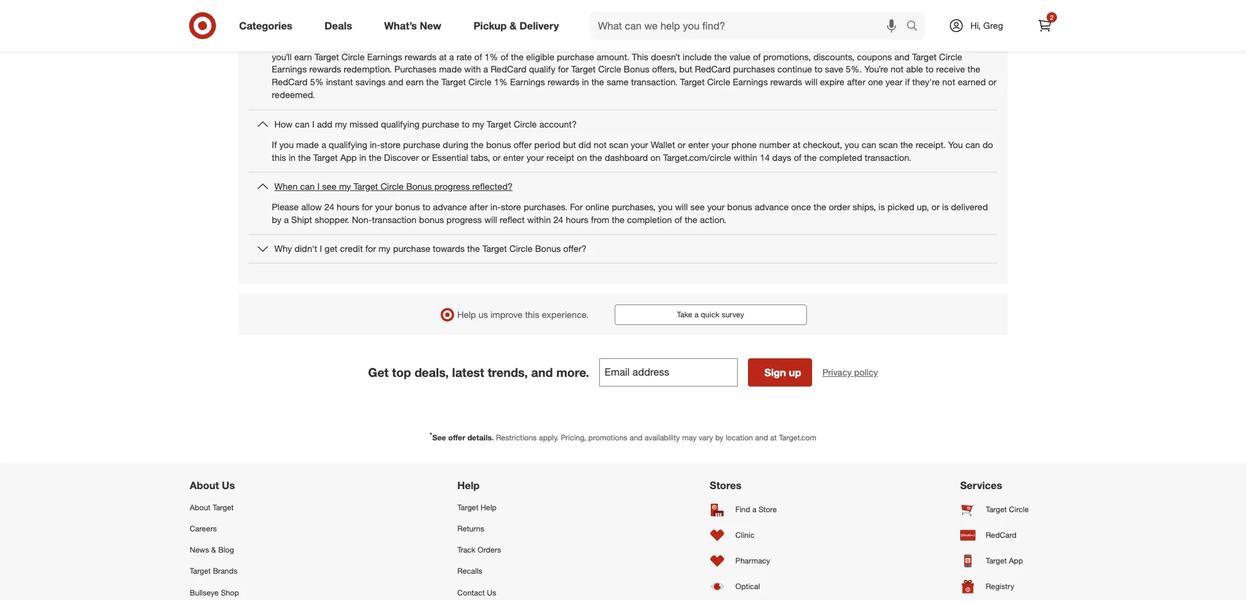 Task type: locate. For each thing, give the bounding box(es) containing it.
0 vertical spatial offer
[[514, 139, 532, 150]]

why
[[274, 243, 292, 254]]

not
[[891, 64, 904, 75], [943, 77, 956, 88], [594, 139, 607, 150]]

circle inside dropdown button
[[514, 118, 537, 129]]

app down redcard link
[[1009, 556, 1023, 566]]

0 horizontal spatial in-
[[370, 139, 380, 150]]

0 vertical spatial progress
[[435, 181, 470, 192]]

0 horizontal spatial &
[[211, 545, 216, 555]]

1 vertical spatial for
[[362, 201, 373, 212]]

0 vertical spatial &
[[510, 19, 517, 32]]

or inside target circle earnings rewards are a benefit of the target circle loyalty program. every time you use a non-redcard form of payment and identify yourself as a target circle member, you'll earn target circle earnings rewards at a rate of 1% of the eligible purchase amount. this doesn't include the value of promotions, discounts, coupons and target circle earnings rewards redemption. purchases made with a redcard qualify for target circle bonus offers, but redcard purchases continue to save 5%. you're not able to receive the redcard 5% instant savings and earn the target circle 1% earnings rewards in the same transaction. target circle earnings rewards will expire after one year if they're not earned or redeemed.
[[989, 77, 997, 88]]

offer left period on the left top of the page
[[514, 139, 532, 150]]

1 vertical spatial 24
[[554, 214, 564, 225]]

what's
[[384, 19, 417, 32]]

the left action.
[[685, 214, 698, 225]]

the right 'once'
[[814, 201, 827, 212]]

what's new
[[384, 19, 442, 32]]

purchase inside the why didn't i get credit for my purchase towards the target circle bonus offer? dropdown button
[[393, 243, 430, 254]]

what are target circle earnings rewards?
[[274, 18, 440, 28]]

bonus inside the why didn't i get credit for my purchase towards the target circle bonus offer? dropdown button
[[535, 243, 561, 254]]

you up completion on the top right of page
[[658, 201, 673, 212]]

1 vertical spatial progress
[[447, 214, 482, 225]]

*
[[430, 431, 432, 438]]

careers
[[190, 524, 217, 534]]

blog
[[218, 545, 234, 555]]

1 vertical spatial not
[[943, 77, 956, 88]]

yourself
[[855, 38, 887, 49]]

0 horizontal spatial see
[[322, 181, 337, 192]]

get
[[368, 365, 389, 380]]

if
[[905, 77, 910, 88]]

0 vertical spatial us
[[222, 479, 235, 492]]

one
[[868, 77, 883, 88]]

0 vertical spatial but
[[679, 64, 693, 75]]

store up discover at the top of the page
[[380, 139, 401, 150]]

in inside target circle earnings rewards are a benefit of the target circle loyalty program. every time you use a non-redcard form of payment and identify yourself as a target circle member, you'll earn target circle earnings rewards at a rate of 1% of the eligible purchase amount. this doesn't include the value of promotions, discounts, coupons and target circle earnings rewards redemption. purchases made with a redcard qualify for target circle bonus offers, but redcard purchases continue to save 5%. you're not able to receive the redcard 5% instant savings and earn the target circle 1% earnings rewards in the same transaction. target circle earnings rewards will expire after one year if they're not earned or redeemed.
[[582, 77, 589, 88]]

0 vertical spatial by
[[272, 214, 281, 225]]

0 vertical spatial 1%
[[485, 51, 498, 62]]

us for contact us
[[487, 588, 496, 597]]

bullseye shop
[[190, 588, 239, 597]]

1 vertical spatial qualifying
[[329, 139, 367, 150]]

1 horizontal spatial on
[[651, 152, 661, 163]]

1 vertical spatial bonus
[[406, 181, 432, 192]]

rate
[[457, 51, 472, 62]]

target down add
[[313, 152, 338, 163]]

1 horizontal spatial 24
[[554, 214, 564, 225]]

after down reflected?
[[470, 201, 488, 212]]

0 horizontal spatial made
[[296, 139, 319, 150]]

of inside please allow 24 hours for your bonus to advance after in-store purchases. for online purchases, you will see your bonus advance once the order ships, is picked up, or is delivered by a shipt shopper. non-transaction bonus progress will reflect within 24 hours from the completion of the action.
[[675, 214, 682, 225]]

what
[[274, 18, 295, 28]]

earn
[[294, 51, 312, 62], [406, 77, 424, 88]]

0 horizontal spatial scan
[[609, 139, 628, 150]]

the down checkout,
[[804, 152, 817, 163]]

0 vertical spatial will
[[805, 77, 818, 88]]

purchase down transaction
[[393, 243, 430, 254]]

is right ships,
[[879, 201, 885, 212]]

1 vertical spatial hours
[[566, 214, 589, 225]]

2 vertical spatial at
[[770, 433, 777, 442]]

& left blog
[[211, 545, 216, 555]]

find a store
[[736, 505, 777, 514]]

are right what at the left top of the page
[[298, 18, 311, 28]]

the left discover at the top of the page
[[369, 152, 382, 163]]

the right towards
[[467, 243, 480, 254]]

apply.
[[539, 433, 559, 442]]

at inside if you made a qualifying in-store purchase during the bonus offer period but did not scan your wallet or enter your phone number at checkout, you can scan the receipt. you can do this in the target app in the discover or essential tabs, or enter your receipt on the dashboard on target.com/circle within 14 days of the completed transaction.
[[793, 139, 801, 150]]

0 horizontal spatial bonus
[[406, 181, 432, 192]]

returns
[[458, 524, 484, 534]]

0 horizontal spatial earn
[[294, 51, 312, 62]]

1 horizontal spatial this
[[525, 309, 540, 320]]

i inside the "how can i add my missed qualifying purchase to my target circle account?" dropdown button
[[312, 118, 315, 129]]

i inside the why didn't i get credit for my purchase towards the target circle bonus offer? dropdown button
[[320, 243, 322, 254]]

within down phone
[[734, 152, 758, 163]]

2 vertical spatial not
[[594, 139, 607, 150]]

enter
[[688, 139, 709, 150], [503, 152, 524, 163]]

during
[[443, 139, 469, 150]]

news & blog link
[[190, 539, 287, 561]]

24 down purchases.
[[554, 214, 564, 225]]

but
[[679, 64, 693, 75], [563, 139, 576, 150]]

0 horizontal spatial offer
[[448, 433, 465, 442]]

advance
[[433, 201, 467, 212], [755, 201, 789, 212]]

deals link
[[314, 12, 368, 40]]

& inside news & blog link
[[211, 545, 216, 555]]

member,
[[961, 38, 996, 49]]

enter up target.com/circle
[[688, 139, 709, 150]]

or inside please allow 24 hours for your bonus to advance after in-store purchases. for online purchases, you will see your bonus advance once the order ships, is picked up, or is delivered by a shipt shopper. non-transaction bonus progress will reflect within 24 hours from the completion of the action.
[[932, 201, 940, 212]]

within inside if you made a qualifying in-store purchase during the bonus offer period but did not scan your wallet or enter your phone number at checkout, you can scan the receipt. you can do this in the target app in the discover or essential tabs, or enter your receipt on the dashboard on target.com/circle within 14 days of the completed transaction.
[[734, 152, 758, 163]]

the left eligible
[[511, 51, 524, 62]]

0 vertical spatial this
[[272, 152, 286, 163]]

i left add
[[312, 118, 315, 129]]

can up "allow"
[[300, 181, 315, 192]]

brands
[[213, 566, 238, 576]]

target inside if you made a qualifying in-store purchase during the bonus offer period but did not scan your wallet or enter your phone number at checkout, you can scan the receipt. you can do this in the target app in the discover or essential tabs, or enter your receipt on the dashboard on target.com/circle within 14 days of the completed transaction.
[[313, 152, 338, 163]]

about up careers
[[190, 503, 211, 512]]

0 horizontal spatial but
[[563, 139, 576, 150]]

contact
[[458, 588, 485, 597]]

once
[[791, 201, 811, 212]]

1 vertical spatial are
[[396, 38, 409, 49]]

form
[[737, 38, 755, 49]]

a right take
[[695, 310, 699, 319]]

redcard down the include
[[695, 64, 731, 75]]

take
[[677, 310, 693, 319]]

i for see
[[317, 181, 320, 192]]

time
[[619, 38, 636, 49]]

checkout,
[[803, 139, 842, 150]]

details.
[[468, 433, 494, 442]]

earned
[[958, 77, 986, 88]]

i up "allow"
[[317, 181, 320, 192]]

track orders link
[[458, 539, 539, 561]]

is right up,
[[942, 201, 949, 212]]

about us
[[190, 479, 235, 492]]

action.
[[700, 214, 727, 225]]

target inside 'link'
[[986, 556, 1007, 566]]

0 vertical spatial help
[[457, 309, 476, 320]]

help for help
[[458, 479, 480, 492]]

can inside dropdown button
[[300, 181, 315, 192]]

0 vertical spatial not
[[891, 64, 904, 75]]

None text field
[[600, 358, 738, 387]]

1 about from the top
[[190, 479, 219, 492]]

1 horizontal spatial by
[[716, 433, 724, 442]]

1 is from the left
[[879, 201, 885, 212]]

scan up transaction.
[[879, 139, 898, 150]]

0 horizontal spatial advance
[[433, 201, 467, 212]]

2 horizontal spatial at
[[793, 139, 801, 150]]

0 horizontal spatial enter
[[503, 152, 524, 163]]

progress inside dropdown button
[[435, 181, 470, 192]]

categories
[[239, 19, 293, 32]]

1 vertical spatial offer
[[448, 433, 465, 442]]

store
[[380, 139, 401, 150], [501, 201, 521, 212]]

continue
[[778, 64, 812, 75]]

to left save
[[815, 64, 823, 75]]

0 vertical spatial see
[[322, 181, 337, 192]]

2 on from the left
[[651, 152, 661, 163]]

1 vertical spatial earn
[[406, 77, 424, 88]]

redcard
[[698, 38, 734, 49], [491, 64, 527, 75], [695, 64, 731, 75], [272, 77, 308, 88], [986, 531, 1017, 540]]

0 horizontal spatial us
[[222, 479, 235, 492]]

circle inside dropdown button
[[510, 243, 533, 254]]

earnings inside dropdown button
[[366, 18, 401, 28]]

0 vertical spatial after
[[847, 77, 866, 88]]

1 horizontal spatial &
[[510, 19, 517, 32]]

1 vertical spatial enter
[[503, 152, 524, 163]]

1 vertical spatial will
[[675, 201, 688, 212]]

the up rate
[[459, 38, 472, 49]]

0 vertical spatial 24
[[324, 201, 334, 212]]

1 horizontal spatial advance
[[755, 201, 789, 212]]

made down add
[[296, 139, 319, 150]]

1 vertical spatial i
[[317, 181, 320, 192]]

you up this
[[639, 38, 653, 49]]

2 vertical spatial help
[[481, 503, 497, 512]]

phone
[[732, 139, 757, 150]]

this down if
[[272, 152, 286, 163]]

0 vertical spatial are
[[298, 18, 311, 28]]

2 vertical spatial i
[[320, 243, 322, 254]]

target down the news at the left bottom
[[190, 566, 211, 576]]

deals
[[325, 19, 352, 32]]

1 horizontal spatial store
[[501, 201, 521, 212]]

careers link
[[190, 518, 287, 539]]

0 vertical spatial in-
[[370, 139, 380, 150]]

from
[[591, 214, 610, 225]]

1 vertical spatial app
[[1009, 556, 1023, 566]]

about
[[190, 479, 219, 492], [190, 503, 211, 512]]

0 vertical spatial about
[[190, 479, 219, 492]]

24 up shopper.
[[324, 201, 334, 212]]

ships,
[[853, 201, 876, 212]]

1 vertical spatial store
[[501, 201, 521, 212]]

a inside if you made a qualifying in-store purchase during the bonus offer period but did not scan your wallet or enter your phone number at checkout, you can scan the receipt. you can do this in the target app in the discover or essential tabs, or enter your receipt on the dashboard on target.com/circle within 14 days of the completed transaction.
[[321, 139, 326, 150]]

0 vertical spatial store
[[380, 139, 401, 150]]

target down reflect
[[483, 243, 507, 254]]

0 vertical spatial made
[[439, 64, 462, 75]]

of up purchases
[[753, 51, 761, 62]]

1 vertical spatial within
[[527, 214, 551, 225]]

1 vertical spatial made
[[296, 139, 319, 150]]

0 vertical spatial i
[[312, 118, 315, 129]]

0 vertical spatial bonus
[[624, 64, 650, 75]]

in up when
[[289, 152, 296, 163]]

0 vertical spatial enter
[[688, 139, 709, 150]]

0 horizontal spatial not
[[594, 139, 607, 150]]

why didn't i get credit for my purchase towards the target circle bonus offer? button
[[249, 235, 998, 263]]

advance up towards
[[433, 201, 467, 212]]

1 horizontal spatial in
[[359, 152, 366, 163]]

offer inside * see offer details. restrictions apply. pricing, promotions and availability may vary by location and at target.com
[[448, 433, 465, 442]]

my inside dropdown button
[[379, 243, 391, 254]]

progress inside please allow 24 hours for your bonus to advance after in-store purchases. for online purchases, you will see your bonus advance once the order ships, is picked up, or is delivered by a shipt shopper. non-transaction bonus progress will reflect within 24 hours from the completion of the action.
[[447, 214, 482, 225]]

hours down for
[[566, 214, 589, 225]]

bonus up tabs,
[[486, 139, 511, 150]]

quick
[[701, 310, 720, 319]]

target app
[[986, 556, 1023, 566]]

or right up,
[[932, 201, 940, 212]]

1 horizontal spatial in-
[[491, 201, 501, 212]]

redcard up redeemed.
[[272, 77, 308, 88]]

0 horizontal spatial is
[[879, 201, 885, 212]]

use
[[656, 38, 670, 49]]

0 horizontal spatial this
[[272, 152, 286, 163]]

improve
[[491, 309, 523, 320]]

target inside dropdown button
[[487, 118, 511, 129]]

offer inside if you made a qualifying in-store purchase during the bonus offer period but did not scan your wallet or enter your phone number at checkout, you can scan the receipt. you can do this in the target app in the discover or essential tabs, or enter your receipt on the dashboard on target.com/circle within 14 days of the completed transaction.
[[514, 139, 532, 150]]

when can i see my target circle bonus progress reflected?
[[274, 181, 513, 192]]

the down 'purchases'
[[426, 77, 439, 88]]

can inside dropdown button
[[295, 118, 310, 129]]

* see offer details. restrictions apply. pricing, promotions and availability may vary by location and at target.com
[[430, 431, 817, 442]]

order
[[829, 201, 850, 212]]

or right discover at the top of the page
[[421, 152, 430, 163]]

0 horizontal spatial after
[[470, 201, 488, 212]]

to down when can i see my target circle bonus progress reflected?
[[423, 201, 431, 212]]

hours up non-
[[337, 201, 359, 212]]

this inside if you made a qualifying in-store purchase during the bonus offer period but did not scan your wallet or enter your phone number at checkout, you can scan the receipt. you can do this in the target app in the discover or essential tabs, or enter your receipt on the dashboard on target.com/circle within 14 days of the completed transaction.
[[272, 152, 286, 163]]

2 vertical spatial bonus
[[535, 243, 561, 254]]

app inside target app 'link'
[[1009, 556, 1023, 566]]

shipt
[[291, 214, 312, 225]]

this
[[632, 51, 649, 62]]

transaction.
[[865, 152, 912, 163]]

0 vertical spatial app
[[340, 152, 357, 163]]

in- down missed
[[370, 139, 380, 150]]

pickup & delivery
[[474, 19, 559, 32]]

target circle earnings rewards are a benefit of the target circle loyalty program. every time you use a non-redcard form of payment and identify yourself as a target circle member, you'll earn target circle earnings rewards at a rate of 1% of the eligible purchase amount. this doesn't include the value of promotions, discounts, coupons and target circle earnings rewards redemption. purchases made with a redcard qualify for target circle bonus offers, but redcard purchases continue to save 5%. you're not able to receive the redcard 5% instant savings and earn the target circle 1% earnings rewards in the same transaction. target circle earnings rewards will expire after one year if they're not earned or redeemed.
[[272, 38, 997, 100]]

enter right tabs,
[[503, 152, 524, 163]]

purchase up 'during'
[[422, 118, 459, 129]]

i for add
[[312, 118, 315, 129]]

you up completed
[[845, 139, 859, 150]]

store up reflect
[[501, 201, 521, 212]]

purchase inside target circle earnings rewards are a benefit of the target circle loyalty program. every time you use a non-redcard form of payment and identify yourself as a target circle member, you'll earn target circle earnings rewards at a rate of 1% of the eligible purchase amount. this doesn't include the value of promotions, discounts, coupons and target circle earnings rewards redemption. purchases made with a redcard qualify for target circle bonus offers, but redcard purchases continue to save 5%. you're not able to receive the redcard 5% instant savings and earn the target circle 1% earnings rewards in the same transaction. target circle earnings rewards will expire after one year if they're not earned or redeemed.
[[557, 51, 594, 62]]

help left us
[[457, 309, 476, 320]]

0 horizontal spatial are
[[298, 18, 311, 28]]

experience.
[[542, 309, 589, 320]]

0 horizontal spatial on
[[577, 152, 587, 163]]

purchase for towards
[[393, 243, 430, 254]]

& inside pickup & delivery link
[[510, 19, 517, 32]]

0 horizontal spatial 24
[[324, 201, 334, 212]]

1 vertical spatial by
[[716, 433, 724, 442]]

allow
[[301, 201, 322, 212]]

store inside if you made a qualifying in-store purchase during the bonus offer period but did not scan your wallet or enter your phone number at checkout, you can scan the receipt. you can do this in the target app in the discover or essential tabs, or enter your receipt on the dashboard on target.com/circle within 14 days of the completed transaction.
[[380, 139, 401, 150]]

at right number
[[793, 139, 801, 150]]

see inside dropdown button
[[322, 181, 337, 192]]

are down what's
[[396, 38, 409, 49]]

bonus
[[624, 64, 650, 75], [406, 181, 432, 192], [535, 243, 561, 254]]

by down please
[[272, 214, 281, 225]]

1 horizontal spatial at
[[770, 433, 777, 442]]

see up shopper.
[[322, 181, 337, 192]]

1 vertical spatial &
[[211, 545, 216, 555]]

1 horizontal spatial after
[[847, 77, 866, 88]]

1 horizontal spatial qualifying
[[381, 118, 420, 129]]

1 vertical spatial in-
[[491, 201, 501, 212]]

for
[[570, 201, 583, 212]]

my up shopper.
[[339, 181, 351, 192]]

bonus up the why didn't i get credit for my purchase towards the target circle bonus offer?
[[419, 214, 444, 225]]

non-
[[352, 214, 372, 225]]

1 vertical spatial help
[[458, 479, 480, 492]]

as
[[889, 38, 898, 49]]

0 horizontal spatial at
[[439, 51, 447, 62]]

a down please
[[284, 214, 289, 225]]

0 horizontal spatial store
[[380, 139, 401, 150]]

target up able
[[912, 51, 937, 62]]

days
[[773, 152, 792, 163]]

0 horizontal spatial by
[[272, 214, 281, 225]]

can
[[295, 118, 310, 129], [862, 139, 877, 150], [966, 139, 980, 150], [300, 181, 315, 192]]

hi,
[[971, 20, 981, 31]]

1 vertical spatial see
[[691, 201, 705, 212]]

2 about from the top
[[190, 503, 211, 512]]

1 horizontal spatial scan
[[879, 139, 898, 150]]

advance left 'once'
[[755, 201, 789, 212]]

purchase inside the "how can i add my missed qualifying purchase to my target circle account?" dropdown button
[[422, 118, 459, 129]]

qualifying up discover at the top of the page
[[381, 118, 420, 129]]

purchase inside if you made a qualifying in-store purchase during the bonus offer period but did not scan your wallet or enter your phone number at checkout, you can scan the receipt. you can do this in the target app in the discover or essential tabs, or enter your receipt on the dashboard on target.com/circle within 14 days of the completed transaction.
[[403, 139, 440, 150]]

for
[[558, 64, 569, 75], [362, 201, 373, 212], [365, 243, 376, 254]]

progress down essential
[[435, 181, 470, 192]]

purchases,
[[612, 201, 656, 212]]

0 horizontal spatial qualifying
[[329, 139, 367, 150]]

& right pickup
[[510, 19, 517, 32]]

2 horizontal spatial bonus
[[624, 64, 650, 75]]

i left get
[[320, 243, 322, 254]]

1 vertical spatial this
[[525, 309, 540, 320]]

please
[[272, 201, 299, 212]]

vary
[[699, 433, 713, 442]]

2 link
[[1031, 12, 1059, 40]]

i inside when can i see my target circle bonus progress reflected? dropdown button
[[317, 181, 320, 192]]

in down missed
[[359, 152, 366, 163]]

in- inside if you made a qualifying in-store purchase during the bonus offer period but did not scan your wallet or enter your phone number at checkout, you can scan the receipt. you can do this in the target app in the discover or essential tabs, or enter your receipt on the dashboard on target.com/circle within 14 days of the completed transaction.
[[370, 139, 380, 150]]

target brands link
[[190, 561, 287, 582]]

is
[[879, 201, 885, 212], [942, 201, 949, 212]]

of
[[449, 38, 457, 49], [758, 38, 765, 49], [475, 51, 482, 62], [501, 51, 509, 62], [753, 51, 761, 62], [794, 152, 802, 163], [675, 214, 682, 225]]

or
[[989, 77, 997, 88], [678, 139, 686, 150], [421, 152, 430, 163], [493, 152, 501, 163], [932, 201, 940, 212]]

on down wallet
[[651, 152, 661, 163]]

optical
[[736, 582, 760, 591]]

not inside if you made a qualifying in-store purchase during the bonus offer period but did not scan your wallet or enter your phone number at checkout, you can scan the receipt. you can do this in the target app in the discover or essential tabs, or enter your receipt on the dashboard on target.com/circle within 14 days of the completed transaction.
[[594, 139, 607, 150]]

are inside dropdown button
[[298, 18, 311, 28]]

non-
[[680, 38, 698, 49]]

1 horizontal spatial earn
[[406, 77, 424, 88]]

get
[[325, 243, 338, 254]]

app inside if you made a qualifying in-store purchase during the bonus offer period but did not scan your wallet or enter your phone number at checkout, you can scan the receipt. you can do this in the target app in the discover or essential tabs, or enter your receipt on the dashboard on target.com/circle within 14 days of the completed transaction.
[[340, 152, 357, 163]]

at left target.com
[[770, 433, 777, 442]]

1 horizontal spatial see
[[691, 201, 705, 212]]

at
[[439, 51, 447, 62], [793, 139, 801, 150], [770, 433, 777, 442]]

0 vertical spatial hours
[[337, 201, 359, 212]]

of inside if you made a qualifying in-store purchase during the bonus offer period but did not scan your wallet or enter your phone number at checkout, you can scan the receipt. you can do this in the target app in the discover or essential tabs, or enter your receipt on the dashboard on target.com/circle within 14 days of the completed transaction.
[[794, 152, 802, 163]]

1 vertical spatial us
[[487, 588, 496, 597]]

0 vertical spatial qualifying
[[381, 118, 420, 129]]

and left availability
[[630, 433, 643, 442]]

0 horizontal spatial within
[[527, 214, 551, 225]]

but left did
[[563, 139, 576, 150]]

2 advance from the left
[[755, 201, 789, 212]]



Task type: vqa. For each thing, say whether or not it's contained in the screenshot.
at to the left
yes



Task type: describe. For each thing, give the bounding box(es) containing it.
your up dashboard
[[631, 139, 648, 150]]

and up discounts,
[[805, 38, 821, 49]]

program.
[[555, 38, 591, 49]]

what's new link
[[373, 12, 458, 40]]

returns link
[[458, 518, 539, 539]]

by inside please allow 24 hours for your bonus to advance after in-store purchases. for online purchases, you will see your bonus advance once the order ships, is picked up, or is delivered by a shipt shopper. non-transaction bonus progress will reflect within 24 hours from the completion of the action.
[[272, 214, 281, 225]]

my inside dropdown button
[[339, 181, 351, 192]]

qualifying inside if you made a qualifying in-store purchase during the bonus offer period but did not scan your wallet or enter your phone number at checkout, you can scan the receipt. you can do this in the target app in the discover or essential tabs, or enter your receipt on the dashboard on target.com/circle within 14 days of the completed transaction.
[[329, 139, 367, 150]]

you're
[[865, 64, 888, 75]]

track orders
[[458, 545, 501, 555]]

earnings down you'll
[[272, 64, 307, 75]]

& for pickup
[[510, 19, 517, 32]]

the inside dropdown button
[[467, 243, 480, 254]]

rewards down continue
[[771, 77, 802, 88]]

0 vertical spatial earn
[[294, 51, 312, 62]]

a down what's new
[[412, 38, 416, 49]]

target down search
[[908, 38, 933, 49]]

target down "program."
[[571, 64, 596, 75]]

privacy policy
[[823, 367, 878, 378]]

target up 5% on the top of page
[[315, 51, 339, 62]]

your left phone
[[712, 139, 729, 150]]

transaction. target
[[631, 77, 705, 88]]

find a store link
[[710, 497, 789, 523]]

made inside target circle earnings rewards are a benefit of the target circle loyalty program. every time you use a non-redcard form of payment and identify yourself as a target circle member, you'll earn target circle earnings rewards at a rate of 1% of the eligible purchase amount. this doesn't include the value of promotions, discounts, coupons and target circle earnings rewards redemption. purchases made with a redcard qualify for target circle bonus offers, but redcard purchases continue to save 5%. you're not able to receive the redcard 5% instant savings and earn the target circle 1% earnings rewards in the same transaction. target circle earnings rewards will expire after one year if they're not earned or redeemed.
[[439, 64, 462, 75]]

by inside * see offer details. restrictions apply. pricing, promotions and availability may vary by location and at target.com
[[716, 433, 724, 442]]

a right use
[[672, 38, 677, 49]]

receive
[[936, 64, 965, 75]]

and left more. at the bottom left
[[531, 365, 553, 380]]

see inside please allow 24 hours for your bonus to advance after in-store purchases. for online purchases, you will see your bonus advance once the order ships, is picked up, or is delivered by a shipt shopper. non-transaction bonus progress will reflect within 24 hours from the completion of the action.
[[691, 201, 705, 212]]

your down period on the left top of the page
[[527, 152, 544, 163]]

redcard left qualify
[[491, 64, 527, 75]]

didn't
[[295, 243, 317, 254]]

offers,
[[652, 64, 677, 75]]

of up rate
[[449, 38, 457, 49]]

redemption.
[[344, 64, 392, 75]]

trends,
[[488, 365, 528, 380]]

the down did
[[590, 152, 602, 163]]

store inside please allow 24 hours for your bonus to advance after in-store purchases. for online purchases, you will see your bonus advance once the order ships, is picked up, or is delivered by a shipt shopper. non-transaction bonus progress will reflect within 24 hours from the completion of the action.
[[501, 201, 521, 212]]

more.
[[557, 365, 589, 380]]

1 horizontal spatial enter
[[688, 139, 709, 150]]

get top deals, latest trends, and more.
[[368, 365, 589, 380]]

recalls link
[[458, 561, 539, 582]]

for inside target circle earnings rewards are a benefit of the target circle loyalty program. every time you use a non-redcard form of payment and identify yourself as a target circle member, you'll earn target circle earnings rewards at a rate of 1% of the eligible purchase amount. this doesn't include the value of promotions, discounts, coupons and target circle earnings rewards redemption. purchases made with a redcard qualify for target circle bonus offers, but redcard purchases continue to save 5%. you're not able to receive the redcard 5% instant savings and earn the target circle 1% earnings rewards in the same transaction. target circle earnings rewards will expire after one year if they're not earned or redeemed.
[[558, 64, 569, 75]]

earnings down purchases
[[733, 77, 768, 88]]

rewards up redemption.
[[362, 38, 394, 49]]

coupons
[[857, 51, 892, 62]]

us for about us
[[222, 479, 235, 492]]

reflected?
[[472, 181, 513, 192]]

2
[[1050, 13, 1054, 21]]

redcard up target app at the right bottom
[[986, 531, 1017, 540]]

benefit
[[419, 38, 447, 49]]

the up transaction.
[[901, 139, 913, 150]]

of up with
[[475, 51, 482, 62]]

1 horizontal spatial hours
[[566, 214, 589, 225]]

save
[[825, 64, 844, 75]]

number
[[759, 139, 791, 150]]

and down as
[[895, 51, 910, 62]]

see
[[432, 433, 446, 442]]

help us improve this experience.
[[457, 309, 589, 320]]

a inside please allow 24 hours for your bonus to advance after in-store purchases. for online purchases, you will see your bonus advance once the order ships, is picked up, or is delivered by a shipt shopper. non-transaction bonus progress will reflect within 24 hours from the completion of the action.
[[284, 214, 289, 225]]

about for about us
[[190, 479, 219, 492]]

target down with
[[442, 77, 466, 88]]

receipt
[[547, 152, 575, 163]]

target up non-
[[354, 181, 378, 192]]

can up transaction.
[[862, 139, 877, 150]]

availability
[[645, 433, 680, 442]]

target app link
[[960, 548, 1057, 574]]

What can we help you find? suggestions appear below search field
[[591, 12, 910, 40]]

0 horizontal spatial will
[[485, 214, 497, 225]]

sign up button
[[748, 358, 813, 387]]

0 horizontal spatial in
[[289, 152, 296, 163]]

bonus left 'once'
[[727, 201, 752, 212]]

new
[[420, 19, 442, 32]]

you inside target circle earnings rewards are a benefit of the target circle loyalty program. every time you use a non-redcard form of payment and identify yourself as a target circle member, you'll earn target circle earnings rewards at a rate of 1% of the eligible purchase amount. this doesn't include the value of promotions, discounts, coupons and target circle earnings rewards redemption. purchases made with a redcard qualify for target circle bonus offers, but redcard purchases continue to save 5%. you're not able to receive the redcard 5% instant savings and earn the target circle 1% earnings rewards in the same transaction. target circle earnings rewards will expire after one year if they're not earned or redeemed.
[[639, 38, 653, 49]]

online
[[585, 201, 610, 212]]

to inside please allow 24 hours for your bonus to advance after in-store purchases. for online purchases, you will see your bonus advance once the order ships, is picked up, or is delivered by a shipt shopper. non-transaction bonus progress will reflect within 24 hours from the completion of the action.
[[423, 201, 431, 212]]

your up transaction
[[375, 201, 393, 212]]

earnings down qualify
[[510, 77, 545, 88]]

greg
[[984, 20, 1004, 31]]

my right add
[[335, 118, 347, 129]]

but inside if you made a qualifying in-store purchase during the bonus offer period but did not scan your wallet or enter your phone number at checkout, you can scan the receipt. you can do this in the target app in the discover or essential tabs, or enter your receipt on the dashboard on target.com/circle within 14 days of the completed transaction.
[[563, 139, 576, 150]]

are inside target circle earnings rewards are a benefit of the target circle loyalty program. every time you use a non-redcard form of payment and identify yourself as a target circle member, you'll earn target circle earnings rewards at a rate of 1% of the eligible purchase amount. this doesn't include the value of promotions, discounts, coupons and target circle earnings rewards redemption. purchases made with a redcard qualify for target circle bonus offers, but redcard purchases continue to save 5%. you're not able to receive the redcard 5% instant savings and earn the target circle 1% earnings rewards in the same transaction. target circle earnings rewards will expire after one year if they're not earned or redeemed.
[[396, 38, 409, 49]]

bonus inside if you made a qualifying in-store purchase during the bonus offer period but did not scan your wallet or enter your phone number at checkout, you can scan the receipt. you can do this in the target app in the discover or essential tabs, or enter your receipt on the dashboard on target.com/circle within 14 days of the completed transaction.
[[486, 139, 511, 150]]

the up "allow"
[[298, 152, 311, 163]]

purchases.
[[524, 201, 568, 212]]

how can i add my missed qualifying purchase to my target circle account?
[[274, 118, 577, 129]]

a right find
[[753, 505, 757, 514]]

purchase for during
[[403, 139, 440, 150]]

top
[[392, 365, 411, 380]]

news
[[190, 545, 209, 555]]

offer?
[[563, 243, 587, 254]]

contact us link
[[458, 582, 539, 600]]

purchase for to
[[422, 118, 459, 129]]

my up tabs,
[[472, 118, 484, 129]]

search button
[[901, 12, 932, 42]]

your up action.
[[707, 201, 725, 212]]

1 advance from the left
[[433, 201, 467, 212]]

1 horizontal spatial will
[[675, 201, 688, 212]]

redcard link
[[960, 523, 1057, 548]]

the left "same"
[[592, 77, 604, 88]]

recalls
[[458, 566, 483, 576]]

stores
[[710, 479, 742, 492]]

rewards up 'purchases'
[[405, 51, 437, 62]]

after inside target circle earnings rewards are a benefit of the target circle loyalty program. every time you use a non-redcard form of payment and identify yourself as a target circle member, you'll earn target circle earnings rewards at a rate of 1% of the eligible purchase amount. this doesn't include the value of promotions, discounts, coupons and target circle earnings rewards redemption. purchases made with a redcard qualify for target circle bonus offers, but redcard purchases continue to save 5%. you're not able to receive the redcard 5% instant savings and earn the target circle 1% earnings rewards in the same transaction. target circle earnings rewards will expire after one year if they're not earned or redeemed.
[[847, 77, 866, 88]]

qualifying inside dropdown button
[[381, 118, 420, 129]]

target right what at the left top of the page
[[313, 18, 338, 28]]

bullseye
[[190, 588, 219, 597]]

target help link
[[458, 497, 539, 518]]

and right location
[[755, 433, 768, 442]]

of down pickup & delivery
[[501, 51, 509, 62]]

2 is from the left
[[942, 201, 949, 212]]

about target link
[[190, 497, 287, 518]]

a right as
[[901, 38, 906, 49]]

bullseye shop link
[[190, 582, 287, 600]]

to inside dropdown button
[[462, 118, 470, 129]]

promotions
[[588, 433, 628, 442]]

essential
[[432, 152, 468, 163]]

bonus inside target circle earnings rewards are a benefit of the target circle loyalty program. every time you use a non-redcard form of payment and identify yourself as a target circle member, you'll earn target circle earnings rewards at a rate of 1% of the eligible purchase amount. this doesn't include the value of promotions, discounts, coupons and target circle earnings rewards redemption. purchases made with a redcard qualify for target circle bonus offers, but redcard purchases continue to save 5%. you're not able to receive the redcard 5% instant savings and earn the target circle 1% earnings rewards in the same transaction. target circle earnings rewards will expire after one year if they're not earned or redeemed.
[[624, 64, 650, 75]]

restrictions
[[496, 433, 537, 442]]

of right form
[[758, 38, 765, 49]]

rewards up 5% on the top of page
[[309, 64, 341, 75]]

made inside if you made a qualifying in-store purchase during the bonus offer period but did not scan your wallet or enter your phone number at checkout, you can scan the receipt. you can do this in the target app in the discover or essential tabs, or enter your receipt on the dashboard on target.com/circle within 14 days of the completed transaction.
[[296, 139, 319, 150]]

after inside please allow 24 hours for your bonus to advance after in-store purchases. for online purchases, you will see your bonus advance once the order ships, is picked up, or is delivered by a shipt shopper. non-transaction bonus progress will reflect within 24 hours from the completion of the action.
[[470, 201, 488, 212]]

a right with
[[483, 64, 488, 75]]

instant
[[326, 77, 353, 88]]

for inside the why didn't i get credit for my purchase towards the target circle bonus offer? dropdown button
[[365, 243, 376, 254]]

2 scan from the left
[[879, 139, 898, 150]]

at inside target circle earnings rewards are a benefit of the target circle loyalty program. every time you use a non-redcard form of payment and identify yourself as a target circle member, you'll earn target circle earnings rewards at a rate of 1% of the eligible purchase amount. this doesn't include the value of promotions, discounts, coupons and target circle earnings rewards redemption. purchases made with a redcard qualify for target circle bonus offers, but redcard purchases continue to save 5%. you're not able to receive the redcard 5% instant savings and earn the target circle 1% earnings rewards in the same transaction. target circle earnings rewards will expire after one year if they're not earned or redeemed.
[[439, 51, 447, 62]]

value
[[730, 51, 751, 62]]

clinic
[[736, 531, 755, 540]]

able
[[906, 64, 923, 75]]

in- inside please allow 24 hours for your bonus to advance after in-store purchases. for online purchases, you will see your bonus advance once the order ships, is picked up, or is delivered by a shipt shopper. non-transaction bonus progress will reflect within 24 hours from the completion of the action.
[[491, 201, 501, 212]]

do
[[983, 139, 993, 150]]

target up redcard link
[[986, 505, 1007, 514]]

1 horizontal spatial not
[[891, 64, 904, 75]]

the up earned
[[968, 64, 981, 75]]

purchases
[[733, 64, 775, 75]]

they're
[[913, 77, 940, 88]]

2 horizontal spatial not
[[943, 77, 956, 88]]

earnings down the deals
[[325, 38, 360, 49]]

wallet
[[651, 139, 675, 150]]

the right from
[[612, 214, 625, 225]]

doesn't
[[651, 51, 680, 62]]

if you made a qualifying in-store purchase during the bonus offer period but did not scan your wallet or enter your phone number at checkout, you can scan the receipt. you can do this in the target app in the discover or essential tabs, or enter your receipt on the dashboard on target.com/circle within 14 days of the completed transaction.
[[272, 139, 993, 163]]

to up they're
[[926, 64, 934, 75]]

& for news
[[211, 545, 216, 555]]

a inside button
[[695, 310, 699, 319]]

1 vertical spatial 1%
[[494, 77, 508, 88]]

target down pickup
[[475, 38, 499, 49]]

you right if
[[279, 139, 294, 150]]

will inside target circle earnings rewards are a benefit of the target circle loyalty program. every time you use a non-redcard form of payment and identify yourself as a target circle member, you'll earn target circle earnings rewards at a rate of 1% of the eligible purchase amount. this doesn't include the value of promotions, discounts, coupons and target circle earnings rewards redemption. purchases made with a redcard qualify for target circle bonus offers, but redcard purchases continue to save 5%. you're not able to receive the redcard 5% instant savings and earn the target circle 1% earnings rewards in the same transaction. target circle earnings rewards will expire after one year if they're not earned or redeemed.
[[805, 77, 818, 88]]

savings
[[356, 77, 386, 88]]

up
[[789, 366, 801, 379]]

why didn't i get credit for my purchase towards the target circle bonus offer?
[[274, 243, 587, 254]]

the up tabs,
[[471, 139, 484, 150]]

a left rate
[[449, 51, 454, 62]]

discover
[[384, 152, 419, 163]]

pricing,
[[561, 433, 586, 442]]

hi, greg
[[971, 20, 1004, 31]]

and down 'purchases'
[[388, 77, 403, 88]]

i for get
[[320, 243, 322, 254]]

the left value
[[714, 51, 727, 62]]

rewards down qualify
[[548, 77, 580, 88]]

with
[[464, 64, 481, 75]]

1 on from the left
[[577, 152, 587, 163]]

target down about us
[[213, 503, 234, 512]]

may
[[682, 433, 697, 442]]

up,
[[917, 201, 929, 212]]

can left "do"
[[966, 139, 980, 150]]

or right wallet
[[678, 139, 686, 150]]

include
[[683, 51, 712, 62]]

at inside * see offer details. restrictions apply. pricing, promotions and availability may vary by location and at target.com
[[770, 433, 777, 442]]

target up returns
[[458, 503, 479, 512]]

1 scan from the left
[[609, 139, 628, 150]]

you inside please allow 24 hours for your bonus to advance after in-store purchases. for online purchases, you will see your bonus advance once the order ships, is picked up, or is delivered by a shipt shopper. non-transaction bonus progress will reflect within 24 hours from the completion of the action.
[[658, 201, 673, 212]]

redcard up the include
[[698, 38, 734, 49]]

target inside dropdown button
[[483, 243, 507, 254]]

you'll
[[272, 51, 292, 62]]

target.com/circle
[[663, 152, 731, 163]]

orders
[[478, 545, 501, 555]]

target.com
[[779, 433, 817, 442]]

picked
[[888, 201, 915, 212]]

for inside please allow 24 hours for your bonus to advance after in-store purchases. for online purchases, you will see your bonus advance once the order ships, is picked up, or is delivered by a shipt shopper. non-transaction bonus progress will reflect within 24 hours from the completion of the action.
[[362, 201, 373, 212]]

0 horizontal spatial hours
[[337, 201, 359, 212]]

help for help us improve this experience.
[[457, 309, 476, 320]]

about for about target
[[190, 503, 211, 512]]

purchases
[[395, 64, 437, 75]]

or right tabs,
[[493, 152, 501, 163]]

promotions,
[[763, 51, 811, 62]]

but inside target circle earnings rewards are a benefit of the target circle loyalty program. every time you use a non-redcard form of payment and identify yourself as a target circle member, you'll earn target circle earnings rewards at a rate of 1% of the eligible purchase amount. this doesn't include the value of promotions, discounts, coupons and target circle earnings rewards redemption. purchases made with a redcard qualify for target circle bonus offers, but redcard purchases continue to save 5%. you're not able to receive the redcard 5% instant savings and earn the target circle 1% earnings rewards in the same transaction. target circle earnings rewards will expire after one year if they're not earned or redeemed.
[[679, 64, 693, 75]]

earnings up redemption.
[[367, 51, 402, 62]]

within inside please allow 24 hours for your bonus to advance after in-store purchases. for online purchases, you will see your bonus advance once the order ships, is picked up, or is delivered by a shipt shopper. non-transaction bonus progress will reflect within 24 hours from the completion of the action.
[[527, 214, 551, 225]]

bonus up transaction
[[395, 201, 420, 212]]

target up you'll
[[272, 38, 296, 49]]

bonus inside when can i see my target circle bonus progress reflected? dropdown button
[[406, 181, 432, 192]]



